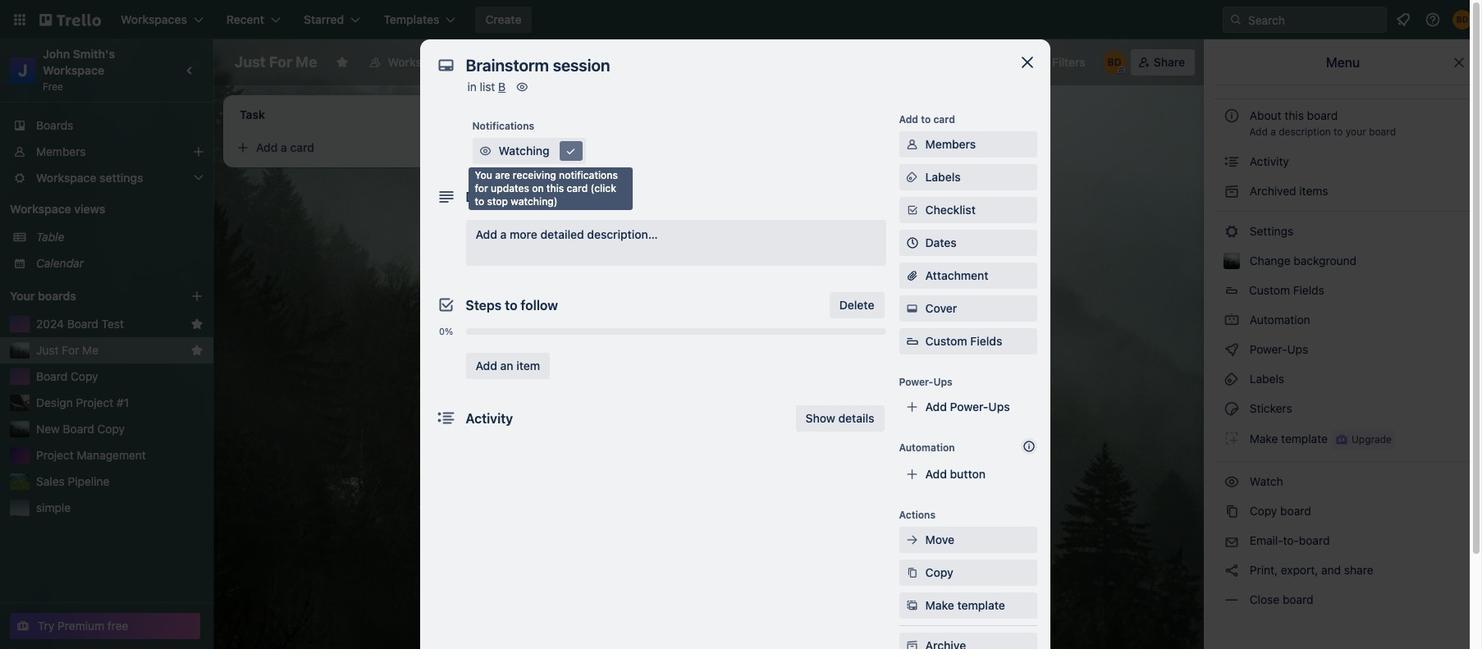 Task type: vqa. For each thing, say whether or not it's contained in the screenshot.
ANYONE
no



Task type: describe. For each thing, give the bounding box(es) containing it.
barb dwyer (barbdwyer3) image
[[1103, 51, 1126, 74]]

your boards with 8 items element
[[10, 286, 166, 306]]

customize views image
[[577, 54, 593, 71]]

2 starred icon image from the top
[[190, 344, 204, 357]]

0 notifications image
[[1394, 10, 1413, 30]]

close dialog image
[[1017, 53, 1037, 72]]

primary element
[[0, 0, 1482, 39]]

add board image
[[190, 290, 204, 303]]

Search field
[[1243, 8, 1386, 31]]



Task type: locate. For each thing, give the bounding box(es) containing it.
group
[[433, 340, 886, 346]]

open information menu image
[[1425, 11, 1441, 28]]

star or unstar board image
[[335, 56, 348, 69]]

search image
[[1230, 13, 1243, 26]]

None text field
[[458, 51, 999, 80]]

create from template… image
[[653, 202, 666, 215]]

Board name text field
[[227, 49, 325, 76]]

1 vertical spatial starred icon image
[[190, 344, 204, 357]]

1 starred icon image from the top
[[190, 318, 204, 331]]

starred icon image
[[190, 318, 204, 331], [190, 344, 204, 357]]

sm image
[[929, 49, 952, 72], [514, 79, 530, 95], [1224, 153, 1240, 170], [1224, 341, 1240, 358], [1224, 401, 1240, 417], [1224, 430, 1240, 447], [1224, 474, 1240, 490], [1224, 503, 1240, 520], [904, 565, 921, 581], [1224, 592, 1240, 608]]

sm image
[[904, 136, 921, 153], [477, 143, 494, 159], [563, 143, 579, 159], [904, 169, 921, 185], [1224, 183, 1240, 199], [1224, 223, 1240, 240], [904, 300, 921, 317], [1224, 312, 1240, 328], [1224, 371, 1240, 387], [904, 532, 921, 548], [1224, 562, 1240, 579], [904, 598, 921, 614], [904, 638, 921, 649]]

barb dwyer (barbdwyer3) image
[[1453, 10, 1472, 30]]

0 vertical spatial starred icon image
[[190, 318, 204, 331]]

back to home image
[[39, 7, 101, 33]]



